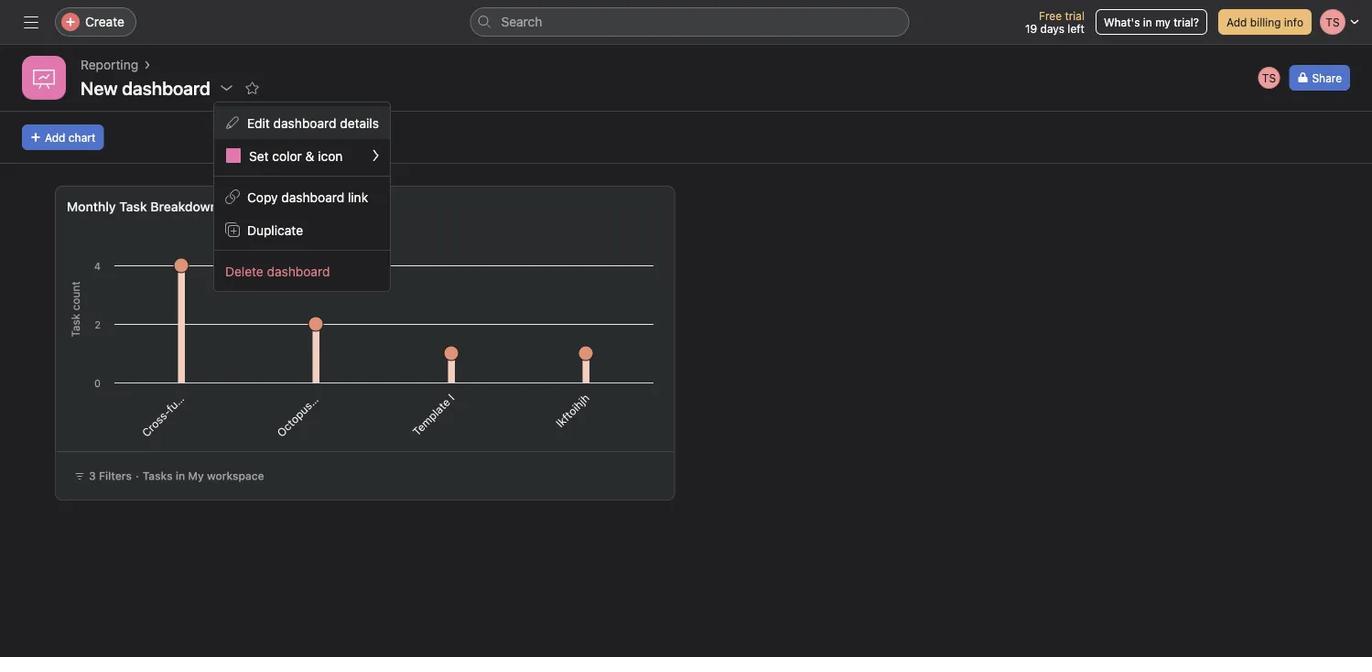 Task type: describe. For each thing, give the bounding box(es) containing it.
monthly
[[67, 199, 116, 214]]

add chart button
[[22, 125, 104, 150]]

report image
[[33, 67, 55, 89]]

template i
[[410, 392, 457, 438]]

in for my
[[176, 470, 185, 483]]

copy
[[247, 189, 278, 204]]

reporting
[[81, 57, 138, 72]]

search list box
[[470, 7, 910, 37]]

copy dashboard link link
[[214, 180, 390, 213]]

share
[[1312, 71, 1342, 84]]

monthly task breakdown [oct. 2023]
[[67, 199, 292, 214]]

left
[[1068, 22, 1085, 35]]

create button
[[55, 7, 136, 37]]

reporting link
[[81, 55, 138, 75]]

new dashboard
[[81, 77, 210, 98]]

billing
[[1251, 16, 1281, 28]]

octopus specimen
[[274, 361, 353, 439]]

edit dashboard details
[[247, 115, 379, 130]]

duplicate link
[[214, 213, 390, 246]]

task
[[119, 199, 147, 214]]

add chart
[[45, 131, 95, 144]]

add for add chart
[[45, 131, 65, 144]]

breakdown
[[150, 199, 218, 214]]

search button
[[470, 7, 910, 37]]

octopus
[[274, 399, 315, 439]]

search
[[501, 14, 542, 29]]

show options image
[[219, 81, 234, 95]]

info
[[1284, 16, 1304, 28]]

delete dashboard
[[225, 263, 330, 279]]

delete
[[225, 263, 264, 279]]

link
[[348, 189, 368, 204]]

free
[[1039, 9, 1062, 22]]

what's in my trial?
[[1104, 16, 1199, 28]]

expand sidebar image
[[24, 15, 38, 29]]

ts button
[[1257, 65, 1282, 91]]

delete dashboard link
[[214, 255, 390, 288]]

edit
[[247, 115, 270, 130]]

view chart image
[[591, 204, 606, 219]]

add to starred image
[[245, 81, 260, 95]]

add billing info
[[1227, 16, 1304, 28]]

set color & icon link
[[214, 139, 390, 172]]

what's
[[1104, 16, 1140, 28]]

days
[[1041, 22, 1065, 35]]

lkftoihjh
[[554, 392, 592, 430]]



Task type: locate. For each thing, give the bounding box(es) containing it.
edit dashboard details link
[[214, 106, 390, 139]]

trial
[[1065, 9, 1085, 22]]

[oct. 2023]
[[221, 199, 292, 214]]

dashboard for link
[[281, 189, 344, 204]]

i
[[446, 392, 457, 403]]

add left billing
[[1227, 16, 1247, 28]]

tasks in my workspace
[[143, 470, 264, 483]]

specimen
[[308, 361, 353, 406]]

free trial 19 days left
[[1025, 9, 1085, 35]]

0 horizontal spatial in
[[176, 470, 185, 483]]

filters
[[99, 470, 132, 483]]

1 vertical spatial add
[[45, 131, 65, 144]]

add for add billing info
[[1227, 16, 1247, 28]]

in
[[1143, 16, 1153, 28], [176, 470, 185, 483]]

duplicate
[[247, 222, 303, 237]]

chart
[[69, 131, 95, 144]]

set color & icon
[[249, 148, 343, 163]]

set
[[249, 148, 269, 163]]

dashboard up set color & icon link on the top
[[273, 115, 337, 130]]

3 filters
[[89, 470, 132, 483]]

dashboard up 'duplicate' link on the top of the page
[[281, 189, 344, 204]]

in inside what's in my trial? button
[[1143, 16, 1153, 28]]

dashboard
[[273, 115, 337, 130], [281, 189, 344, 204], [267, 263, 330, 279]]

add
[[1227, 16, 1247, 28], [45, 131, 65, 144]]

color
[[272, 148, 302, 163]]

my
[[1156, 16, 1171, 28]]

dashboard for details
[[273, 115, 337, 130]]

create
[[85, 14, 124, 29]]

add inside button
[[45, 131, 65, 144]]

add billing info button
[[1219, 9, 1312, 35]]

tasks
[[143, 470, 173, 483]]

add inside button
[[1227, 16, 1247, 28]]

ts
[[1262, 71, 1276, 84]]

add left chart
[[45, 131, 65, 144]]

&
[[305, 148, 314, 163]]

template
[[410, 396, 453, 438]]

dashboard down 'duplicate' link on the top of the page
[[267, 263, 330, 279]]

2 vertical spatial dashboard
[[267, 263, 330, 279]]

0 vertical spatial dashboard
[[273, 115, 337, 130]]

in for my
[[1143, 16, 1153, 28]]

1 vertical spatial in
[[176, 470, 185, 483]]

0 vertical spatial in
[[1143, 16, 1153, 28]]

what's in my trial? button
[[1096, 9, 1208, 35]]

workspace
[[207, 470, 264, 483]]

1 vertical spatial dashboard
[[281, 189, 344, 204]]

share button
[[1290, 65, 1351, 91]]

icon
[[318, 148, 343, 163]]

dashboard inside edit dashboard details link
[[273, 115, 337, 130]]

details
[[340, 115, 379, 130]]

copy dashboard link
[[247, 189, 368, 204]]

trial?
[[1174, 16, 1199, 28]]

1 horizontal spatial add
[[1227, 16, 1247, 28]]

dashboard inside delete dashboard link
[[267, 263, 330, 279]]

0 vertical spatial add
[[1227, 16, 1247, 28]]

0 horizontal spatial add
[[45, 131, 65, 144]]

my
[[188, 470, 204, 483]]

3
[[89, 470, 96, 483]]

edit chart image
[[617, 204, 631, 219]]

1 horizontal spatial in
[[1143, 16, 1153, 28]]

more actions image
[[642, 204, 657, 219]]

dashboard inside the copy dashboard link link
[[281, 189, 344, 204]]

19
[[1025, 22, 1038, 35]]



Task type: vqa. For each thing, say whether or not it's contained in the screenshot.
Edit Dashboard Details link
yes



